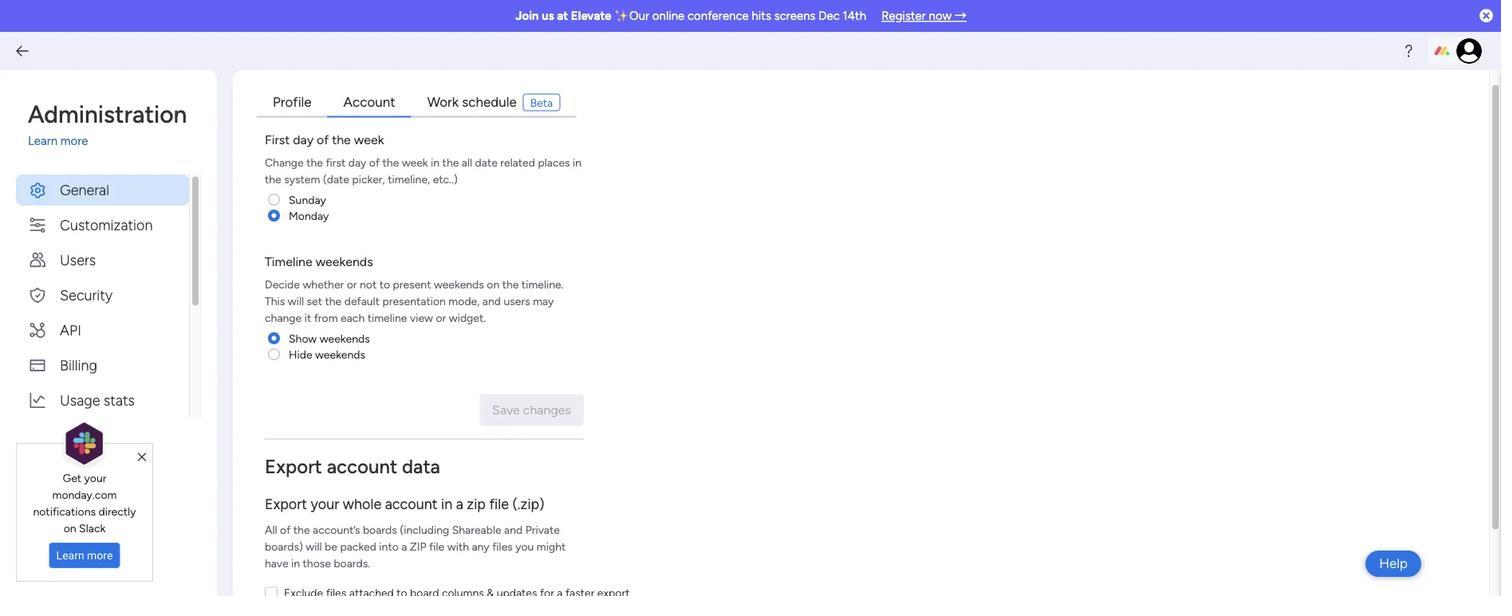 Task type: vqa. For each thing, say whether or not it's contained in the screenshot.
'directly'
yes



Task type: describe. For each thing, give the bounding box(es) containing it.
into
[[379, 540, 399, 554]]

any
[[472, 540, 490, 554]]

usage stats
[[60, 392, 135, 409]]

widget.
[[449, 311, 486, 325]]

packed
[[340, 540, 376, 554]]

→
[[955, 9, 967, 23]]

learn inside administration learn more
[[28, 134, 57, 148]]

1 vertical spatial account
[[385, 496, 438, 513]]

0 vertical spatial account
[[327, 455, 397, 478]]

file inside all of the account's boards (including shareable and private boards) will be packed into a zip file with any files you might have in those boards.
[[429, 540, 445, 554]]

account link
[[328, 87, 411, 117]]

work
[[427, 93, 459, 110]]

usage stats button
[[16, 385, 189, 416]]

boards.
[[334, 557, 370, 570]]

administration
[[28, 100, 187, 128]]

change
[[265, 156, 304, 169]]

hide
[[289, 347, 312, 361]]

join us at elevate ✨ our online conference hits screens dec 14th
[[515, 9, 866, 23]]

stats
[[104, 392, 135, 409]]

the up users
[[502, 278, 519, 291]]

timeline
[[265, 254, 313, 269]]

online
[[652, 9, 685, 23]]

dapulse x slim image
[[138, 451, 146, 465]]

sunday
[[289, 193, 326, 206]]

system
[[284, 172, 320, 186]]

register
[[882, 9, 926, 23]]

export for export account data
[[265, 455, 322, 478]]

screens
[[774, 9, 816, 23]]

mode,
[[449, 294, 480, 308]]

weekends inside decide whether or not to present weekends on the timeline. this will set the default presentation mode, and users may change it from each timeline view or widget.
[[434, 278, 484, 291]]

set
[[307, 294, 322, 308]]

present
[[393, 278, 431, 291]]

and inside all of the account's boards (including shareable and private boards) will be packed into a zip file with any files you might have in those boards.
[[504, 523, 523, 537]]

more inside administration learn more
[[60, 134, 88, 148]]

general
[[60, 181, 109, 198]]

show
[[289, 331, 317, 345]]

data
[[402, 455, 440, 478]]

0 vertical spatial or
[[347, 278, 357, 291]]

directly
[[98, 505, 136, 518]]

will inside decide whether or not to present weekends on the timeline. this will set the default presentation mode, and users may change it from each timeline view or widget.
[[288, 294, 304, 308]]

weekends for show weekends
[[320, 331, 370, 345]]

picker,
[[352, 172, 385, 186]]

may
[[533, 294, 554, 308]]

your for get
[[84, 471, 106, 485]]

each
[[341, 311, 365, 325]]

at
[[557, 9, 568, 23]]

with
[[447, 540, 469, 554]]

dec
[[819, 9, 840, 23]]

zip
[[410, 540, 427, 554]]

timeline
[[367, 311, 407, 325]]

the left "all"
[[442, 156, 459, 169]]

the up timeline,
[[383, 156, 399, 169]]

shareable
[[452, 523, 501, 537]]

work schedule
[[427, 93, 517, 110]]

elevate
[[571, 9, 612, 23]]

customization
[[60, 216, 153, 233]]

view
[[410, 311, 433, 325]]

whole
[[343, 496, 382, 513]]

14th
[[843, 9, 866, 23]]

not
[[360, 278, 377, 291]]

the inside all of the account's boards (including shareable and private boards) will be packed into a zip file with any files you might have in those boards.
[[293, 523, 310, 537]]

1 horizontal spatial of
[[317, 132, 329, 147]]

slack
[[79, 522, 106, 535]]

kendall parks image
[[1457, 38, 1482, 64]]

default
[[344, 294, 380, 308]]

learn more link
[[28, 132, 201, 150]]

on inside decide whether or not to present weekends on the timeline. this will set the default presentation mode, and users may change it from each timeline view or widget.
[[487, 278, 500, 291]]

export for export your whole account in a zip file (.zip)
[[265, 496, 307, 513]]

monday
[[289, 209, 329, 222]]

register now →
[[882, 9, 967, 23]]

users button
[[16, 245, 189, 276]]

boards)
[[265, 540, 303, 554]]

and inside decide whether or not to present weekends on the timeline. this will set the default presentation mode, and users may change it from each timeline view or widget.
[[483, 294, 501, 308]]

billing
[[60, 357, 97, 374]]

have
[[265, 557, 288, 570]]

day inside change the first day of the week in the all date related places in the system (date picker, timeline, etc..)
[[348, 156, 366, 169]]

schedule
[[462, 93, 517, 110]]

now
[[929, 9, 952, 23]]

1 horizontal spatial a
[[456, 496, 463, 513]]

hide weekends
[[289, 347, 365, 361]]

boards
[[363, 523, 397, 537]]

api button
[[16, 315, 189, 346]]

billing button
[[16, 350, 189, 381]]

first
[[265, 132, 290, 147]]

help image
[[1401, 43, 1417, 59]]

account's
[[313, 523, 360, 537]]

might
[[537, 540, 566, 554]]



Task type: locate. For each thing, give the bounding box(es) containing it.
more down the slack
[[87, 549, 113, 563]]

file
[[489, 496, 509, 513], [429, 540, 445, 554]]

learn
[[28, 134, 57, 148], [56, 549, 84, 563]]

all
[[462, 156, 472, 169]]

(including
[[400, 523, 449, 537]]

0 vertical spatial a
[[456, 496, 463, 513]]

security
[[60, 286, 113, 304]]

1 horizontal spatial week
[[402, 156, 428, 169]]

timeline weekends
[[265, 254, 373, 269]]

0 vertical spatial your
[[84, 471, 106, 485]]

0 vertical spatial day
[[293, 132, 314, 147]]

related
[[500, 156, 535, 169]]

0 horizontal spatial or
[[347, 278, 357, 291]]

back to workspace image
[[14, 43, 30, 59]]

0 vertical spatial learn
[[28, 134, 57, 148]]

1 vertical spatial more
[[87, 549, 113, 563]]

0 vertical spatial of
[[317, 132, 329, 147]]

the
[[332, 132, 351, 147], [306, 156, 323, 169], [383, 156, 399, 169], [442, 156, 459, 169], [265, 172, 281, 186], [502, 278, 519, 291], [325, 294, 342, 308], [293, 523, 310, 537]]

etc..)
[[433, 172, 458, 186]]

2 horizontal spatial of
[[369, 156, 380, 169]]

will up those
[[306, 540, 322, 554]]

a left zip on the left bottom
[[456, 496, 463, 513]]

(.zip)
[[513, 496, 544, 513]]

in inside all of the account's boards (including shareable and private boards) will be packed into a zip file with any files you might have in those boards.
[[291, 557, 300, 570]]

and up files
[[504, 523, 523, 537]]

monday.com
[[52, 488, 117, 502]]

export account data
[[265, 455, 440, 478]]

it
[[304, 311, 311, 325]]

all
[[265, 523, 277, 537]]

of up first
[[317, 132, 329, 147]]

0 vertical spatial export
[[265, 455, 322, 478]]

your for export
[[311, 496, 339, 513]]

help button
[[1366, 551, 1422, 578]]

0 horizontal spatial will
[[288, 294, 304, 308]]

and left users
[[483, 294, 501, 308]]

presentation
[[382, 294, 446, 308]]

1 vertical spatial will
[[306, 540, 322, 554]]

places
[[538, 156, 570, 169]]

general button
[[16, 174, 189, 205]]

on left "timeline."
[[487, 278, 500, 291]]

week down "account" link
[[354, 132, 384, 147]]

usage
[[60, 392, 100, 409]]

of inside change the first day of the week in the all date related places in the system (date picker, timeline, etc..)
[[369, 156, 380, 169]]

get
[[63, 471, 81, 485]]

decide whether or not to present weekends on the timeline. this will set the default presentation mode, and users may change it from each timeline view or widget.
[[265, 278, 564, 325]]

account up whole
[[327, 455, 397, 478]]

private
[[525, 523, 560, 537]]

a
[[456, 496, 463, 513], [401, 540, 407, 554]]

security button
[[16, 280, 189, 311]]

of right all on the bottom of the page
[[280, 523, 291, 537]]

your up the account's
[[311, 496, 339, 513]]

weekends for timeline weekends
[[316, 254, 373, 269]]

0 horizontal spatial a
[[401, 540, 407, 554]]

will left set on the left of the page
[[288, 294, 304, 308]]

✨
[[615, 9, 627, 23]]

this
[[265, 294, 285, 308]]

1 vertical spatial and
[[504, 523, 523, 537]]

0 vertical spatial file
[[489, 496, 509, 513]]

date
[[475, 156, 498, 169]]

1 export from the top
[[265, 455, 322, 478]]

weekends up mode,
[[434, 278, 484, 291]]

0 vertical spatial week
[[354, 132, 384, 147]]

week
[[354, 132, 384, 147], [402, 156, 428, 169]]

learn more
[[56, 549, 113, 563]]

1 vertical spatial week
[[402, 156, 428, 169]]

weekends up the whether
[[316, 254, 373, 269]]

1 vertical spatial of
[[369, 156, 380, 169]]

of up picker,
[[369, 156, 380, 169]]

weekends down each
[[320, 331, 370, 345]]

on down notifications
[[64, 522, 76, 535]]

file right zip
[[429, 540, 445, 554]]

a left zip
[[401, 540, 407, 554]]

the up system
[[306, 156, 323, 169]]

1 horizontal spatial your
[[311, 496, 339, 513]]

(date
[[323, 172, 349, 186]]

0 horizontal spatial of
[[280, 523, 291, 537]]

users
[[504, 294, 530, 308]]

decide
[[265, 278, 300, 291]]

0 vertical spatial will
[[288, 294, 304, 308]]

will inside all of the account's boards (including shareable and private boards) will be packed into a zip file with any files you might have in those boards.
[[306, 540, 322, 554]]

0 vertical spatial more
[[60, 134, 88, 148]]

join
[[515, 9, 539, 23]]

or right view
[[436, 311, 446, 325]]

in
[[431, 156, 440, 169], [573, 156, 582, 169], [441, 496, 453, 513], [291, 557, 300, 570]]

2 vertical spatial of
[[280, 523, 291, 537]]

us
[[542, 9, 554, 23]]

week up timeline,
[[402, 156, 428, 169]]

1 vertical spatial on
[[64, 522, 76, 535]]

the up from
[[325, 294, 342, 308]]

notifications
[[33, 505, 96, 518]]

profile
[[273, 93, 312, 110]]

api
[[60, 321, 81, 339]]

2 export from the top
[[265, 496, 307, 513]]

1 vertical spatial learn
[[56, 549, 84, 563]]

get your monday.com notifications directly on slack
[[33, 471, 136, 535]]

more down administration
[[60, 134, 88, 148]]

conference
[[688, 9, 749, 23]]

and
[[483, 294, 501, 308], [504, 523, 523, 537]]

of inside all of the account's boards (including shareable and private boards) will be packed into a zip file with any files you might have in those boards.
[[280, 523, 291, 537]]

will
[[288, 294, 304, 308], [306, 540, 322, 554]]

customization button
[[16, 209, 189, 241]]

those
[[303, 557, 331, 570]]

weekends for hide weekends
[[315, 347, 365, 361]]

account up "(including"
[[385, 496, 438, 513]]

learn down the slack
[[56, 549, 84, 563]]

files
[[492, 540, 513, 554]]

a inside all of the account's boards (including shareable and private boards) will be packed into a zip file with any files you might have in those boards.
[[401, 540, 407, 554]]

in right places on the top of page
[[573, 156, 582, 169]]

export your whole account in a zip file (.zip)
[[265, 496, 544, 513]]

beta
[[530, 95, 553, 109]]

1 horizontal spatial will
[[306, 540, 322, 554]]

our
[[629, 9, 649, 23]]

hits
[[752, 9, 771, 23]]

learn inside button
[[56, 549, 84, 563]]

from
[[314, 311, 338, 325]]

the down change
[[265, 172, 281, 186]]

week inside change the first day of the week in the all date related places in the system (date picker, timeline, etc..)
[[402, 156, 428, 169]]

1 horizontal spatial or
[[436, 311, 446, 325]]

day right first
[[293, 132, 314, 147]]

1 vertical spatial your
[[311, 496, 339, 513]]

1 horizontal spatial file
[[489, 496, 509, 513]]

change the first day of the week in the all date related places in the system (date picker, timeline, etc..)
[[265, 156, 582, 186]]

the up boards)
[[293, 523, 310, 537]]

file right zip on the left bottom
[[489, 496, 509, 513]]

learn down administration
[[28, 134, 57, 148]]

0 horizontal spatial your
[[84, 471, 106, 485]]

0 horizontal spatial on
[[64, 522, 76, 535]]

the up first
[[332, 132, 351, 147]]

show weekends
[[289, 331, 370, 345]]

1 vertical spatial export
[[265, 496, 307, 513]]

1 horizontal spatial day
[[348, 156, 366, 169]]

more inside button
[[87, 549, 113, 563]]

day up picker,
[[348, 156, 366, 169]]

0 vertical spatial on
[[487, 278, 500, 291]]

timeline,
[[388, 172, 430, 186]]

change
[[265, 311, 302, 325]]

timeline.
[[522, 278, 564, 291]]

users
[[60, 251, 96, 268]]

help
[[1379, 556, 1408, 572]]

or left not
[[347, 278, 357, 291]]

0 vertical spatial and
[[483, 294, 501, 308]]

0 horizontal spatial week
[[354, 132, 384, 147]]

0 horizontal spatial and
[[483, 294, 501, 308]]

in up etc..)
[[431, 156, 440, 169]]

1 vertical spatial day
[[348, 156, 366, 169]]

account
[[327, 455, 397, 478], [385, 496, 438, 513]]

0 horizontal spatial day
[[293, 132, 314, 147]]

1 vertical spatial file
[[429, 540, 445, 554]]

your inside the get your monday.com notifications directly on slack
[[84, 471, 106, 485]]

more
[[60, 134, 88, 148], [87, 549, 113, 563]]

on inside the get your monday.com notifications directly on slack
[[64, 522, 76, 535]]

your up monday.com
[[84, 471, 106, 485]]

in right the have
[[291, 557, 300, 570]]

1 horizontal spatial and
[[504, 523, 523, 537]]

0 horizontal spatial file
[[429, 540, 445, 554]]

in left zip on the left bottom
[[441, 496, 453, 513]]

to
[[379, 278, 390, 291]]

1 vertical spatial a
[[401, 540, 407, 554]]

weekends down show weekends
[[315, 347, 365, 361]]

1 vertical spatial or
[[436, 311, 446, 325]]

zip
[[467, 496, 486, 513]]

1 horizontal spatial on
[[487, 278, 500, 291]]

your
[[84, 471, 106, 485], [311, 496, 339, 513]]

learn more button
[[49, 543, 120, 569]]

account
[[344, 93, 395, 110]]

you
[[516, 540, 534, 554]]



